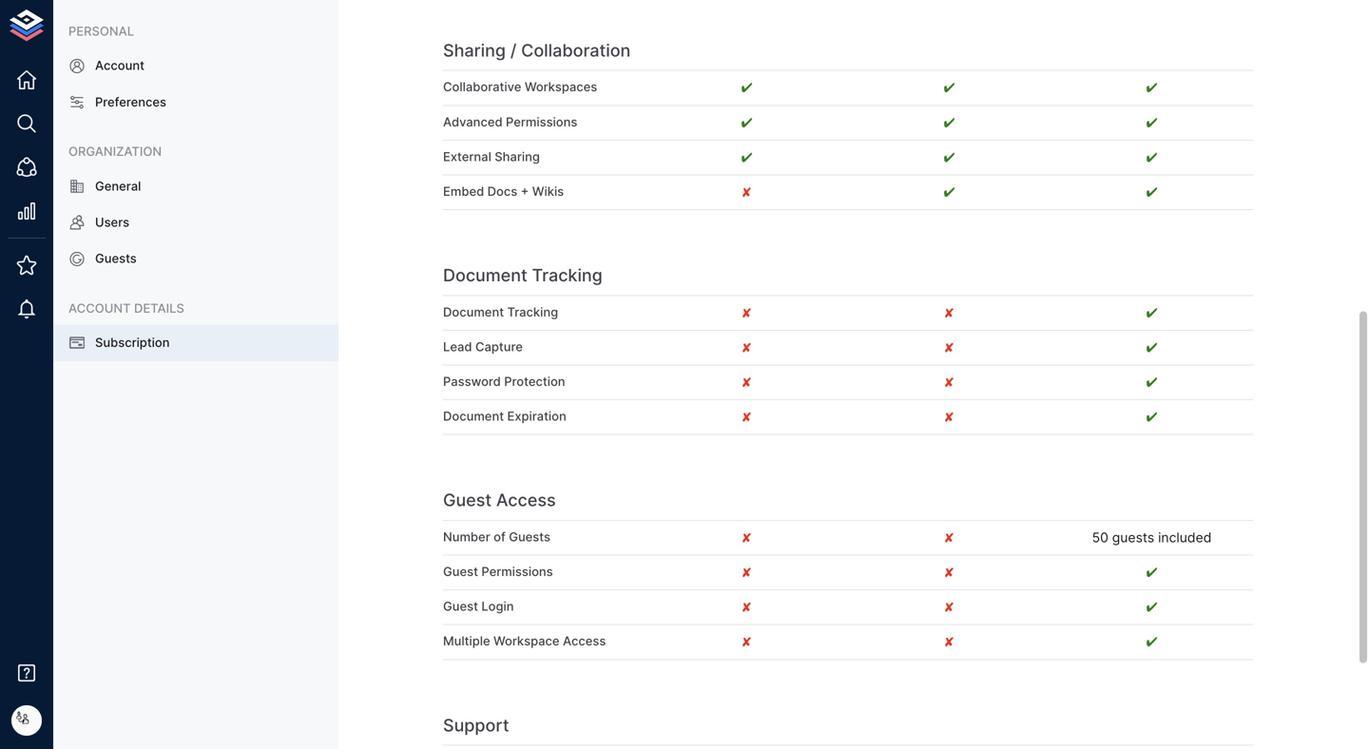 Task type: vqa. For each thing, say whether or not it's contained in the screenshot.
"PROJECT MANAGEMENT PLAN" image
no



Task type: locate. For each thing, give the bounding box(es) containing it.
sharing down 'advanced permissions' at left top
[[495, 149, 540, 164]]

collaborative workspaces
[[443, 80, 598, 94]]

account
[[68, 301, 131, 316]]

subscription link
[[53, 325, 339, 361]]

account
[[95, 58, 145, 73]]

guests right of
[[509, 530, 551, 544]]

docs
[[488, 184, 518, 199]]

1 vertical spatial document tracking
[[443, 305, 559, 319]]

1 vertical spatial permissions
[[482, 565, 553, 579]]

number of guests
[[443, 530, 551, 544]]

general
[[95, 179, 141, 193]]

guests down users
[[95, 251, 137, 266]]

guest access
[[443, 490, 556, 511]]

guests
[[95, 251, 137, 266], [509, 530, 551, 544]]

✔
[[742, 80, 753, 96], [944, 80, 955, 96], [1147, 80, 1158, 96], [742, 114, 753, 131], [944, 114, 955, 131], [1147, 114, 1158, 131], [742, 149, 753, 165], [944, 149, 955, 165], [1147, 149, 1158, 165], [944, 184, 955, 200], [1147, 184, 1158, 200], [1147, 305, 1158, 321], [1147, 340, 1158, 356], [1147, 374, 1158, 390], [1147, 409, 1158, 425], [1147, 565, 1158, 581], [1147, 599, 1158, 616], [1147, 634, 1158, 650]]

account link
[[53, 48, 339, 84]]

0 horizontal spatial access
[[496, 490, 556, 511]]

login
[[482, 599, 514, 614]]

multiple
[[443, 634, 490, 649]]

password protection
[[443, 374, 566, 389]]

document expiration
[[443, 409, 567, 424]]

tracking down the wikis
[[532, 265, 603, 286]]

permissions for ✔
[[506, 114, 578, 129]]

sharing / collaboration
[[443, 40, 631, 61]]

guest
[[443, 490, 492, 511], [443, 565, 478, 579], [443, 599, 478, 614]]

organization
[[68, 144, 162, 159]]

embed docs + wikis
[[443, 184, 564, 199]]

✘
[[743, 184, 752, 200], [743, 305, 752, 321], [945, 305, 954, 321], [743, 340, 752, 356], [945, 340, 954, 356], [743, 374, 752, 390], [945, 374, 954, 390], [743, 409, 752, 425], [945, 409, 954, 425], [743, 530, 752, 546], [945, 530, 954, 546], [743, 565, 752, 581], [945, 565, 954, 581], [743, 599, 752, 616], [945, 599, 954, 616], [743, 634, 752, 650], [945, 634, 954, 650]]

access
[[496, 490, 556, 511], [563, 634, 606, 649]]

1 vertical spatial document
[[443, 305, 504, 319]]

guest up multiple
[[443, 599, 478, 614]]

0 vertical spatial guests
[[95, 251, 137, 266]]

1 horizontal spatial guests
[[509, 530, 551, 544]]

guest login
[[443, 599, 514, 614]]

of
[[494, 530, 506, 544]]

0 vertical spatial sharing
[[443, 40, 506, 61]]

tracking up capture
[[507, 305, 559, 319]]

2 document from the top
[[443, 305, 504, 319]]

2 document tracking from the top
[[443, 305, 559, 319]]

advanced permissions
[[443, 114, 578, 129]]

tracking
[[532, 265, 603, 286], [507, 305, 559, 319]]

1 vertical spatial sharing
[[495, 149, 540, 164]]

sharing
[[443, 40, 506, 61], [495, 149, 540, 164]]

1 guest from the top
[[443, 490, 492, 511]]

2 guest from the top
[[443, 565, 478, 579]]

password
[[443, 374, 501, 389]]

0 horizontal spatial guests
[[95, 251, 137, 266]]

1 vertical spatial access
[[563, 634, 606, 649]]

guests link
[[53, 241, 339, 277]]

guest up number
[[443, 490, 492, 511]]

1 vertical spatial guests
[[509, 530, 551, 544]]

1 document tracking from the top
[[443, 265, 603, 286]]

3 guest from the top
[[443, 599, 478, 614]]

lead capture
[[443, 340, 523, 354]]

0 vertical spatial document tracking
[[443, 265, 603, 286]]

guest down number
[[443, 565, 478, 579]]

1 vertical spatial guest
[[443, 565, 478, 579]]

embed
[[443, 184, 484, 199]]

workspaces
[[525, 80, 598, 94]]

2 vertical spatial guest
[[443, 599, 478, 614]]

sharing up the collaborative
[[443, 40, 506, 61]]

access right workspace at the left of page
[[563, 634, 606, 649]]

number
[[443, 530, 491, 544]]

external
[[443, 149, 492, 164]]

+
[[521, 184, 529, 199]]

1 horizontal spatial access
[[563, 634, 606, 649]]

document
[[443, 265, 528, 286], [443, 305, 504, 319], [443, 409, 504, 424]]

permissions down of
[[482, 565, 553, 579]]

users
[[95, 215, 130, 230]]

guest for guest access
[[443, 490, 492, 511]]

permissions
[[506, 114, 578, 129], [482, 565, 553, 579]]

0 vertical spatial tracking
[[532, 265, 603, 286]]

preferences link
[[53, 84, 339, 120]]

users link
[[53, 204, 339, 241]]

0 vertical spatial guest
[[443, 490, 492, 511]]

0 vertical spatial document
[[443, 265, 528, 286]]

document tracking
[[443, 265, 603, 286], [443, 305, 559, 319]]

workspace
[[494, 634, 560, 649]]

0 vertical spatial permissions
[[506, 114, 578, 129]]

0 vertical spatial access
[[496, 490, 556, 511]]

access up of
[[496, 490, 556, 511]]

2 vertical spatial document
[[443, 409, 504, 424]]

permissions down workspaces
[[506, 114, 578, 129]]

50 guests included
[[1093, 530, 1212, 546]]



Task type: describe. For each thing, give the bounding box(es) containing it.
protection
[[504, 374, 566, 389]]

guest for guest permissions
[[443, 565, 478, 579]]

multiple workspace access
[[443, 634, 606, 649]]

subscription
[[95, 335, 170, 350]]

50
[[1093, 530, 1109, 546]]

details
[[134, 301, 184, 316]]

preferences
[[95, 95, 166, 109]]

external sharing
[[443, 149, 540, 164]]

guests
[[1113, 530, 1155, 546]]

/
[[511, 40, 517, 61]]

guest for guest login
[[443, 599, 478, 614]]

personal
[[68, 24, 134, 39]]

capture
[[476, 340, 523, 354]]

support
[[443, 715, 509, 736]]

lead
[[443, 340, 472, 354]]

guest permissions
[[443, 565, 553, 579]]

3 document from the top
[[443, 409, 504, 424]]

general link
[[53, 168, 339, 204]]

permissions for ✘
[[482, 565, 553, 579]]

1 vertical spatial tracking
[[507, 305, 559, 319]]

account details
[[68, 301, 184, 316]]

included
[[1159, 530, 1212, 546]]

expiration
[[507, 409, 567, 424]]

1 document from the top
[[443, 265, 528, 286]]

collaboration
[[521, 40, 631, 61]]

collaborative
[[443, 80, 522, 94]]

wikis
[[532, 184, 564, 199]]

advanced
[[443, 114, 503, 129]]



